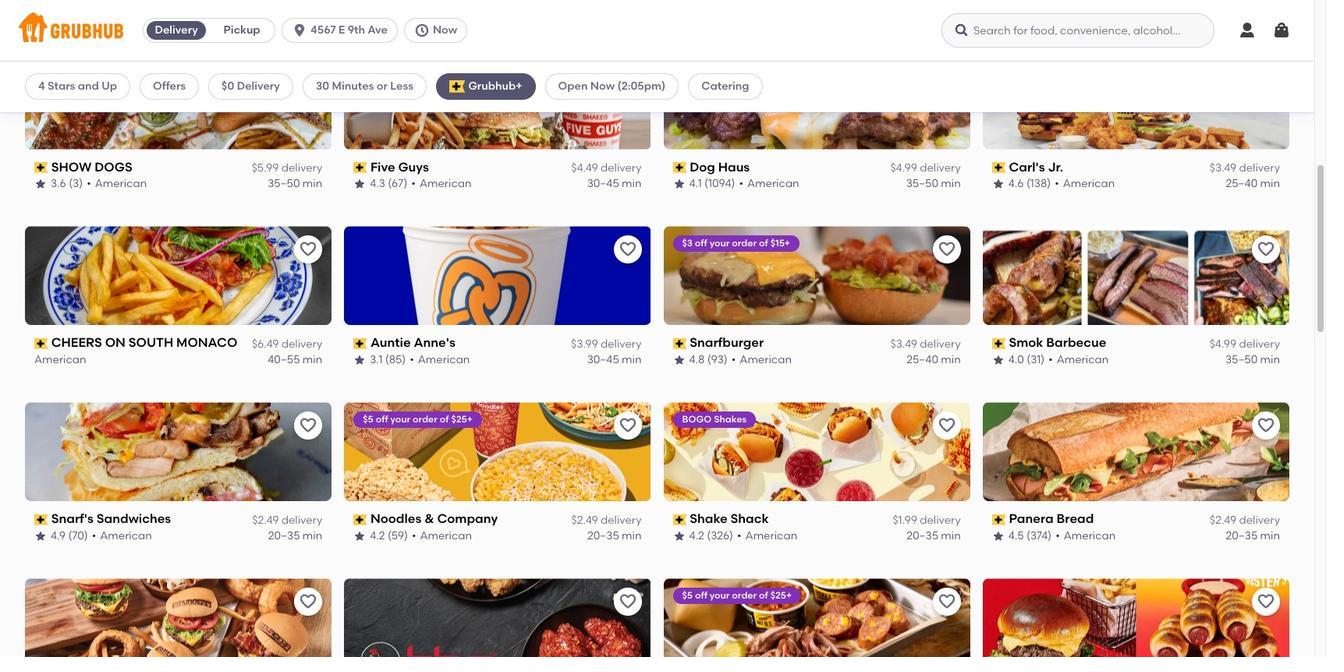 Task type: locate. For each thing, give the bounding box(es) containing it.
• right (85) on the left bottom
[[410, 353, 414, 367]]

star icon image left 4.5
[[992, 530, 1004, 543]]

• down jr.
[[1055, 177, 1059, 190]]

$15+ for dog haus
[[770, 62, 790, 73]]

1 20–35 min from the left
[[268, 530, 322, 543]]

delivery up offers
[[155, 23, 198, 37]]

grubhub plus flag logo image
[[449, 80, 465, 93]]

1 vertical spatial $4.99
[[1210, 338, 1236, 351]]

1 $3 off your order of $15+ from the top
[[682, 62, 790, 73]]

• right (326)
[[737, 530, 742, 543]]

$3 off your order of $15+
[[682, 62, 790, 73], [682, 238, 790, 249]]

• down "haus"
[[739, 177, 743, 190]]

delivery inside button
[[155, 23, 198, 37]]

$4.99 for dog haus
[[890, 161, 917, 175]]

1 vertical spatial now
[[590, 80, 615, 93]]

30–45 up pickup button
[[268, 1, 300, 14]]

american down "haus"
[[747, 177, 799, 190]]

30–45 min up 4567
[[268, 1, 322, 14]]

30–45 min down $3.99 delivery
[[587, 353, 642, 367]]

1 vertical spatial 25–40
[[907, 353, 938, 367]]

4.4 left (94)
[[1008, 1, 1024, 14]]

1 horizontal spatial 4.4
[[1008, 1, 1024, 14]]

• american down anne's
[[410, 353, 470, 367]]

e
[[339, 23, 345, 37]]

9th
[[348, 23, 365, 37]]

now right open
[[590, 80, 615, 93]]

• american down noodles & company
[[412, 530, 472, 543]]

3 20–35 from the left
[[907, 530, 938, 543]]

subscription pass image left carl's on the top right of page
[[992, 162, 1006, 173]]

subscription pass image for shake shack
[[673, 515, 687, 525]]

american down sandwiches
[[100, 530, 152, 543]]

2 horizontal spatial $2.49 delivery
[[1210, 514, 1280, 527]]

$15+ for snarfburger
[[770, 238, 790, 249]]

25–40
[[1226, 177, 1258, 190], [907, 353, 938, 367]]

$5 off your order of $25+ down (85) on the left bottom
[[363, 414, 473, 425]]

1 horizontal spatial $2.49 delivery
[[571, 514, 642, 527]]

american down shack
[[745, 530, 797, 543]]

2 horizontal spatial 35–50
[[1225, 353, 1258, 367]]

20–35
[[268, 530, 300, 543], [587, 530, 619, 543], [907, 530, 938, 543], [1226, 530, 1258, 543]]

0 horizontal spatial $2.49
[[252, 514, 279, 527]]

40–55
[[268, 353, 300, 367]]

delivery right $0
[[237, 80, 280, 93]]

1 vertical spatial 25–40 min
[[907, 353, 961, 367]]

delivery for dog haus
[[920, 161, 961, 175]]

1 $3 from the top
[[682, 62, 693, 73]]

2 $3 off your order of $15+ from the top
[[682, 238, 790, 249]]

five
[[370, 160, 395, 174]]

0 vertical spatial $3
[[682, 62, 693, 73]]

min for shake shack
[[941, 530, 961, 543]]

1 vertical spatial 30–45 min
[[587, 177, 642, 190]]

star icon image left 4.1
[[673, 178, 685, 191]]

snarfburger logo image
[[664, 227, 970, 326]]

(70)
[[68, 530, 88, 543]]

(94)
[[1026, 1, 1046, 14]]

2 $15+ from the top
[[770, 238, 790, 249]]

1 4.4 from the left
[[51, 1, 66, 14]]

offers
[[153, 80, 186, 93]]

off down 4.2 (326)
[[695, 591, 707, 602]]

0 vertical spatial $5 off your order of $25+
[[363, 414, 473, 425]]

$2.49 for snarf's sandwiches
[[252, 514, 279, 527]]

• american down jr.
[[1055, 177, 1115, 190]]

1 vertical spatial 30–45
[[587, 177, 619, 190]]

panera
[[1009, 512, 1054, 527]]

1 horizontal spatial 35–50
[[906, 177, 938, 190]]

0 vertical spatial $3.49 delivery
[[1210, 161, 1280, 175]]

2 20–35 from the left
[[587, 530, 619, 543]]

0 horizontal spatial 35–50 min
[[268, 177, 322, 190]]

0 vertical spatial 25–40
[[1226, 177, 1258, 190]]

bogo shakes
[[682, 414, 747, 425]]

4.4 (94)
[[1008, 1, 1046, 14]]

20–35 for noodles & company
[[587, 530, 619, 543]]

burgerfi logo image
[[25, 579, 332, 658]]

order up catering
[[732, 62, 757, 73]]

0 horizontal spatial $3.49 delivery
[[890, 338, 961, 351]]

3.1
[[370, 353, 383, 367]]

1 20–35 from the left
[[268, 530, 300, 543]]

order for dog haus
[[732, 62, 757, 73]]

american down barbecue
[[1057, 353, 1109, 367]]

1 vertical spatial $4.99 delivery
[[1210, 338, 1280, 351]]

30–45 down $3.99 delivery
[[587, 353, 619, 367]]

30–45
[[268, 1, 300, 14], [587, 177, 619, 190], [587, 353, 619, 367]]

$3 off your order of $15+ for snarfburger
[[682, 238, 790, 249]]

order down (326)
[[732, 591, 757, 602]]

of
[[759, 62, 768, 73], [759, 238, 768, 249], [440, 414, 449, 425], [759, 591, 768, 602]]

order down anne's
[[413, 414, 438, 425]]

star icon image
[[34, 2, 47, 14], [354, 2, 366, 14], [992, 2, 1004, 14], [34, 178, 47, 191], [354, 178, 366, 191], [673, 178, 685, 191], [992, 178, 1004, 191], [354, 354, 366, 367], [673, 354, 685, 367], [992, 354, 1004, 367], [34, 530, 47, 543], [354, 530, 366, 543], [673, 530, 685, 543], [992, 530, 1004, 543]]

0 vertical spatial $5
[[363, 414, 373, 425]]

2 $3 from the top
[[682, 238, 693, 249]]

30–45 min down $4.49 delivery
[[587, 177, 642, 190]]

• right (192)
[[416, 1, 420, 14]]

delivery for panera bread
[[1239, 514, 1280, 527]]

1 horizontal spatial $4.99
[[1210, 338, 1236, 351]]

1 vertical spatial $3.49 delivery
[[890, 338, 961, 351]]

order down (1094)
[[732, 238, 757, 249]]

$3.49 for snarfburger
[[890, 338, 917, 351]]

of for dog haus
[[759, 62, 768, 73]]

(93)
[[707, 353, 728, 367]]

20–35 min
[[268, 530, 322, 543], [587, 530, 642, 543], [907, 530, 961, 543], [1226, 530, 1280, 543]]

$4.99 delivery for dog haus
[[890, 161, 961, 175]]

american down bread
[[1064, 530, 1116, 543]]

2 vertical spatial 30–45
[[587, 353, 619, 367]]

subscription pass image left snarf's
[[34, 515, 48, 525]]

star icon image left 4.2 (59)
[[354, 530, 366, 543]]

• for &
[[412, 530, 416, 543]]

4.1
[[689, 177, 702, 190]]

• american down shack
[[737, 530, 797, 543]]

dickey's barbecue pit  logo image
[[664, 579, 970, 658]]

0 horizontal spatial 25–40 min
[[907, 353, 961, 367]]

35–50 min for smok barbecue
[[1225, 353, 1280, 367]]

american down snarfburger
[[740, 353, 792, 367]]

0 vertical spatial 4.6
[[370, 1, 385, 14]]

min
[[303, 1, 322, 14], [938, 1, 961, 14], [303, 177, 322, 190], [622, 177, 642, 190], [941, 177, 961, 190], [1260, 177, 1280, 190], [303, 353, 322, 367], [622, 353, 642, 367], [941, 353, 961, 367], [1260, 353, 1280, 367], [303, 530, 322, 543], [622, 530, 642, 543], [941, 530, 961, 543], [1260, 530, 1280, 543]]

2 horizontal spatial 35–50 min
[[1225, 353, 1280, 367]]

$3
[[682, 62, 693, 73], [682, 238, 693, 249]]

0 horizontal spatial 35–50
[[268, 177, 300, 190]]

• american down snarf's sandwiches
[[92, 530, 152, 543]]

• down "panera bread"
[[1056, 530, 1060, 543]]

30 minutes or less
[[316, 80, 414, 93]]

haus
[[718, 160, 750, 174]]

0 vertical spatial now
[[433, 23, 457, 37]]

auntie
[[370, 336, 411, 351]]

now button
[[404, 18, 474, 43]]

of for noodles & company
[[440, 414, 449, 425]]

0 vertical spatial delivery
[[155, 23, 198, 37]]

0 vertical spatial $3 off your order of $15+
[[682, 62, 790, 73]]

order for snarfburger
[[732, 238, 757, 249]]

1 vertical spatial $3.49
[[890, 338, 917, 351]]

now up grubhub plus flag logo
[[433, 23, 457, 37]]

(85)
[[385, 353, 406, 367]]

2 vertical spatial 30–45 min
[[587, 353, 642, 367]]

$5 for 'noodles & company logo'
[[363, 414, 373, 425]]

0 vertical spatial $3.49
[[1210, 161, 1236, 175]]

1 vertical spatial $15+
[[770, 238, 790, 249]]

star icon image left 4.0
[[992, 354, 1004, 367]]

1 vertical spatial $5
[[682, 591, 693, 602]]

4.3
[[370, 177, 385, 190]]

0 horizontal spatial $2.49 delivery
[[252, 514, 322, 527]]

american down noodles & company
[[420, 530, 472, 543]]

star icon image left "4.9"
[[34, 530, 47, 543]]

$25+ for 'noodles & company logo'
[[451, 414, 473, 425]]

$4.99 delivery
[[890, 161, 961, 175], [1210, 338, 1280, 351]]

1 horizontal spatial $5
[[682, 591, 693, 602]]

subscription pass image left show
[[34, 162, 48, 173]]

$5
[[363, 414, 373, 425], [682, 591, 693, 602]]

• for barbecue
[[1049, 353, 1053, 367]]

1 horizontal spatial $4.99 delivery
[[1210, 338, 1280, 351]]

0 horizontal spatial delivery
[[155, 23, 198, 37]]

1 4.2 from the left
[[370, 530, 385, 543]]

1 horizontal spatial 35–50 min
[[906, 177, 961, 190]]

star icon image for haus
[[673, 178, 685, 191]]

your down (85) on the left bottom
[[390, 414, 410, 425]]

1 horizontal spatial $5 off your order of $25+
[[682, 591, 792, 602]]

1 horizontal spatial 25–40
[[1226, 177, 1258, 190]]

1 vertical spatial 4.6
[[1008, 177, 1024, 190]]

min for snarf's sandwiches
[[303, 530, 322, 543]]

ave
[[368, 23, 388, 37]]

1 horizontal spatial $3.49
[[1210, 161, 1236, 175]]

star icon image left 4.2 (326)
[[673, 530, 685, 543]]

1 $2.49 from the left
[[252, 514, 279, 527]]

$2.49
[[252, 514, 279, 527], [571, 514, 598, 527], [1210, 514, 1236, 527]]

• american for noodles & company
[[412, 530, 472, 543]]

delivery
[[281, 161, 322, 175], [601, 161, 642, 175], [920, 161, 961, 175], [1239, 161, 1280, 175], [281, 338, 322, 351], [601, 338, 642, 351], [920, 338, 961, 351], [1239, 338, 1280, 351], [281, 514, 322, 527], [601, 514, 642, 527], [920, 514, 961, 527], [1239, 514, 1280, 527]]

star icon image left 3.1
[[354, 354, 366, 367]]

svg image inside 4567 e 9th ave button
[[292, 23, 307, 38]]

1 horizontal spatial $3.49 delivery
[[1210, 161, 1280, 175]]

star icon image for barbecue
[[992, 354, 1004, 367]]

4.3 (67)
[[370, 177, 407, 190]]

subscription pass image
[[34, 162, 48, 173], [354, 162, 367, 173], [673, 162, 687, 173], [992, 162, 1006, 173], [34, 515, 48, 525], [992, 515, 1006, 525]]

• american down dogs
[[87, 177, 147, 190]]

$5 off your order of $25+ for 'noodles & company logo'
[[363, 414, 473, 425]]

american down jr.
[[1063, 177, 1115, 190]]

$5 down 3.1
[[363, 414, 373, 425]]

1 $15+ from the top
[[770, 62, 790, 73]]

star icon image left 3.6
[[34, 178, 47, 191]]

subscription pass image left auntie
[[354, 338, 367, 349]]

svg image
[[1272, 21, 1291, 40], [414, 23, 430, 38]]

• for bread
[[1056, 530, 1060, 543]]

• american right (86)
[[93, 1, 153, 14]]

•
[[93, 1, 97, 14], [416, 1, 420, 14], [1050, 1, 1055, 14], [87, 177, 91, 190], [411, 177, 416, 190], [739, 177, 743, 190], [1055, 177, 1059, 190], [410, 353, 414, 367], [732, 353, 736, 367], [1049, 353, 1053, 367], [92, 530, 96, 543], [412, 530, 416, 543], [737, 530, 742, 543], [1056, 530, 1060, 543]]

subscription pass image for snarfburger
[[673, 338, 687, 349]]

show
[[51, 160, 92, 174]]

$0 delivery
[[222, 80, 280, 93]]

4.4 for 4.4 (86)
[[51, 1, 66, 14]]

20–35 for panera bread
[[1226, 530, 1258, 543]]

your
[[710, 62, 730, 73], [710, 238, 730, 249], [390, 414, 410, 425], [710, 591, 730, 602]]

0 horizontal spatial $5
[[363, 414, 373, 425]]

$3 off your order of $15+ up catering
[[682, 62, 790, 73]]

$4.99 delivery for smok barbecue
[[1210, 338, 1280, 351]]

4.2 down 'shake'
[[689, 530, 704, 543]]

1 horizontal spatial $2.49
[[571, 514, 598, 527]]

save this restaurant button
[[294, 60, 322, 88], [614, 60, 642, 88], [294, 236, 322, 264], [614, 236, 642, 264], [933, 236, 961, 264], [1252, 236, 1280, 264], [294, 412, 322, 440], [614, 412, 642, 440], [933, 412, 961, 440], [1252, 412, 1280, 440], [294, 588, 322, 616], [614, 588, 642, 616], [933, 588, 961, 616], [1252, 588, 1280, 616]]

star icon image up 9th
[[354, 2, 366, 14]]

shake shack logo image
[[664, 403, 970, 502]]

guys
[[398, 160, 429, 174]]

grubhub+
[[468, 80, 522, 93]]

0 horizontal spatial 4.4
[[51, 1, 66, 14]]

1 horizontal spatial 4.6
[[1008, 177, 1024, 190]]

2 4.2 from the left
[[689, 530, 704, 543]]

five guys logo image
[[344, 50, 651, 149]]

$3 down main navigation navigation
[[682, 62, 693, 73]]

• american down "haus"
[[739, 177, 799, 190]]

2 horizontal spatial $2.49
[[1210, 514, 1236, 527]]

save this restaurant button for five guys logo
[[614, 60, 642, 88]]

auntie anne's logo image
[[344, 227, 651, 326]]

$2.49 delivery for noodles & company
[[571, 514, 642, 527]]

subscription pass image for dog haus
[[673, 162, 687, 173]]

star icon image left 4.3
[[354, 178, 366, 191]]

company
[[437, 512, 498, 527]]

noodles & company logo image
[[344, 403, 651, 502]]

0 horizontal spatial 4.6
[[370, 1, 385, 14]]

2 $2.49 from the left
[[571, 514, 598, 527]]

american down anne's
[[418, 353, 470, 367]]

save this restaurant button for snarf's sandwiches logo
[[294, 412, 322, 440]]

0 horizontal spatial 4.2
[[370, 530, 385, 543]]

0 horizontal spatial $4.99
[[890, 161, 917, 175]]

0 horizontal spatial $3.49
[[890, 338, 917, 351]]

4.4 for 4.4 (94)
[[1008, 1, 1024, 14]]

save this restaurant button for the dave & buster's logo
[[1252, 588, 1280, 616]]

0 horizontal spatial $4.99 delivery
[[890, 161, 961, 175]]

25–40 for snarfburger
[[907, 353, 938, 367]]

save this restaurant button for show dogs logo
[[294, 60, 322, 88]]

• american for shake shack
[[737, 530, 797, 543]]

35–50 for show dogs
[[268, 177, 300, 190]]

1 horizontal spatial 4.2
[[689, 530, 704, 543]]

• right (3)
[[87, 177, 91, 190]]

american for noodles & company
[[420, 530, 472, 543]]

0 vertical spatial $15+
[[770, 62, 790, 73]]

4.4
[[51, 1, 66, 14], [1008, 1, 1024, 14]]

0 horizontal spatial svg image
[[414, 23, 430, 38]]

american for auntie anne's
[[418, 353, 470, 367]]

• right (59)
[[412, 530, 416, 543]]

20–35 min for snarf's sandwiches
[[268, 530, 322, 543]]

(192)
[[388, 1, 412, 14]]

Search for food, convenience, alcohol... search field
[[942, 13, 1215, 48]]

$5 off your order of $25+
[[363, 414, 473, 425], [682, 591, 792, 602]]

barbecue
[[1046, 336, 1106, 351]]

$15+
[[770, 62, 790, 73], [770, 238, 790, 249]]

your down (326)
[[710, 591, 730, 602]]

• right (94)
[[1050, 1, 1055, 14]]

$3 off your order of $15+ for dog haus
[[682, 62, 790, 73]]

order for noodles & company
[[413, 414, 438, 425]]

subscription pass image for carl's jr.
[[992, 162, 1006, 173]]

off
[[695, 62, 707, 73], [695, 238, 707, 249], [376, 414, 388, 425], [695, 591, 707, 602]]

american right (86)
[[101, 1, 153, 14]]

$4.49 delivery
[[571, 161, 642, 175]]

bb.q chicken logo image
[[344, 579, 651, 658]]

save this restaurant image
[[299, 241, 318, 259], [1257, 241, 1275, 259], [299, 417, 318, 436], [618, 417, 637, 436], [937, 417, 956, 436], [299, 593, 318, 612], [1257, 593, 1275, 612]]

0 vertical spatial $4.99 delivery
[[890, 161, 961, 175]]

• for shack
[[737, 530, 742, 543]]

1 vertical spatial delivery
[[237, 80, 280, 93]]

• right (70)
[[92, 530, 96, 543]]

dogs
[[95, 160, 132, 174]]

• american for snarf's sandwiches
[[92, 530, 152, 543]]

five guys
[[370, 160, 429, 174]]

svg image inside now button
[[414, 23, 430, 38]]

$5 for dickey's barbecue pit  logo
[[682, 591, 693, 602]]

save this restaurant image for snarf's sandwiches logo
[[299, 417, 318, 436]]

0 vertical spatial 25–40 min
[[1226, 177, 1280, 190]]

1 horizontal spatial $25+
[[770, 591, 792, 602]]

subscription pass image left cheers
[[34, 338, 48, 349]]

min for five guys
[[622, 177, 642, 190]]

$5 down 4.2 (326)
[[682, 591, 693, 602]]

• american down snarfburger
[[732, 353, 792, 367]]

$6.49
[[252, 338, 279, 351]]

subscription pass image left five
[[354, 162, 367, 173]]

$3 down 4.1
[[682, 238, 693, 249]]

1 horizontal spatial now
[[590, 80, 615, 93]]

subscription pass image left noodles
[[354, 515, 367, 525]]

1 vertical spatial $25+
[[770, 591, 792, 602]]

1 horizontal spatial 25–40 min
[[1226, 177, 1280, 190]]

$3.49 delivery
[[1210, 161, 1280, 175], [890, 338, 961, 351]]

4 20–35 from the left
[[1226, 530, 1258, 543]]

american for carl's jr.
[[1063, 177, 1115, 190]]

4.4 left (86)
[[51, 1, 66, 14]]

subscription pass image
[[34, 338, 48, 349], [354, 338, 367, 349], [673, 338, 687, 349], [992, 338, 1006, 349], [354, 515, 367, 525], [673, 515, 687, 525]]

30–45 down $4.49 delivery
[[587, 177, 619, 190]]

• american down bread
[[1056, 530, 1116, 543]]

• american for snarfburger
[[732, 353, 792, 367]]

0 horizontal spatial $25+
[[451, 414, 473, 425]]

off down 3.1
[[376, 414, 388, 425]]

30–45 min for five guys
[[587, 177, 642, 190]]

0 horizontal spatial svg image
[[292, 23, 307, 38]]

subscription pass image left panera
[[992, 515, 1006, 525]]

1 vertical spatial $3 off your order of $15+
[[682, 238, 790, 249]]

1 $2.49 delivery from the left
[[252, 514, 322, 527]]

$25+ for dickey's barbecue pit  logo
[[770, 591, 792, 602]]

off down 4.1
[[695, 238, 707, 249]]

bread
[[1057, 512, 1094, 527]]

your down (1094)
[[710, 238, 730, 249]]

$3 for snarfburger
[[682, 238, 693, 249]]

american for show dogs
[[95, 177, 147, 190]]

save this restaurant image for the dave & buster's logo
[[1257, 593, 1275, 612]]

4.5
[[1008, 530, 1024, 543]]

0 vertical spatial $25+
[[451, 414, 473, 425]]

$2.49 delivery for snarf's sandwiches
[[252, 514, 322, 527]]

off up catering
[[695, 62, 707, 73]]

0 horizontal spatial 25–40
[[907, 353, 938, 367]]

cheers on south monaco logo image
[[25, 227, 332, 326]]

subscription pass image left "smok" at the bottom right
[[992, 338, 1006, 349]]

save this restaurant image
[[299, 64, 318, 83], [618, 64, 637, 83], [618, 241, 637, 259], [937, 241, 956, 259], [1257, 417, 1275, 436], [618, 593, 637, 612], [937, 593, 956, 612]]

of for snarfburger
[[759, 238, 768, 249]]

$3 off your order of $15+ down (1094)
[[682, 238, 790, 249]]

30–45 min
[[268, 1, 322, 14], [587, 177, 642, 190], [587, 353, 642, 367]]

your for snarfburger
[[710, 238, 730, 249]]

snarf's sandwiches logo image
[[25, 403, 332, 502]]

american up now button
[[424, 1, 476, 14]]

0 horizontal spatial $5 off your order of $25+
[[363, 414, 473, 425]]

jr.
[[1048, 160, 1063, 174]]

2 20–35 min from the left
[[587, 530, 642, 543]]

30
[[316, 80, 329, 93]]

(1094)
[[704, 177, 735, 190]]

star icon image for sandwiches
[[34, 530, 47, 543]]

svg image
[[1238, 21, 1257, 40], [292, 23, 307, 38], [954, 23, 970, 38]]

4 20–35 min from the left
[[1226, 530, 1280, 543]]

• american down guys
[[411, 177, 472, 190]]

star icon image left 4.6 (138)
[[992, 178, 1004, 191]]

subscription pass image left dog
[[673, 162, 687, 173]]

2 $2.49 delivery from the left
[[571, 514, 642, 527]]

4.6 left (192)
[[370, 1, 385, 14]]

american down dogs
[[95, 177, 147, 190]]

now
[[433, 23, 457, 37], [590, 80, 615, 93]]

american down guys
[[420, 177, 472, 190]]

2 4.4 from the left
[[1008, 1, 1024, 14]]

0 horizontal spatial now
[[433, 23, 457, 37]]

4.2 left (59)
[[370, 530, 385, 543]]

noodles & company
[[370, 512, 498, 527]]

subscription pass image left snarfburger
[[673, 338, 687, 349]]

3 20–35 min from the left
[[907, 530, 961, 543]]

1 vertical spatial $5 off your order of $25+
[[682, 591, 792, 602]]

4.6 down carl's on the top right of page
[[1008, 177, 1024, 190]]

3 $2.49 from the left
[[1210, 514, 1236, 527]]

0 vertical spatial $4.99
[[890, 161, 917, 175]]

3 $2.49 delivery from the left
[[1210, 514, 1280, 527]]

1 vertical spatial $3
[[682, 238, 693, 249]]

35–50
[[268, 177, 300, 190], [906, 177, 938, 190], [1225, 353, 1258, 367]]

• right (67)
[[411, 177, 416, 190]]

4.2
[[370, 530, 385, 543], [689, 530, 704, 543]]

• american down barbecue
[[1049, 353, 1109, 367]]

subscription pass image for snarf's sandwiches
[[34, 515, 48, 525]]



Task type: vqa. For each thing, say whether or not it's contained in the screenshot.


Task type: describe. For each thing, give the bounding box(es) containing it.
carl's jr.
[[1009, 160, 1063, 174]]

$5.99 delivery
[[252, 161, 322, 175]]

$3.99 delivery
[[571, 338, 642, 351]]

delivery button
[[144, 18, 209, 43]]

40–55 min
[[268, 353, 322, 367]]

0 vertical spatial 30–45 min
[[268, 1, 322, 14]]

star icon image left 4.8
[[673, 354, 685, 367]]

4.8 (93)
[[689, 353, 728, 367]]

shake
[[690, 512, 727, 527]]

delivery for cheers on south monaco
[[281, 338, 322, 351]]

shack
[[730, 512, 769, 527]]

star icon image for shack
[[673, 530, 685, 543]]

3.1 (85)
[[370, 353, 406, 367]]

(2:05pm)
[[617, 80, 666, 93]]

star icon image for &
[[354, 530, 366, 543]]

your for noodles & company
[[390, 414, 410, 425]]

smok barbecue logo image
[[983, 227, 1289, 326]]

dave & buster's logo image
[[983, 579, 1289, 658]]

4567 e 9th ave
[[311, 23, 388, 37]]

4.0 (31)
[[1008, 353, 1045, 367]]

show dogs
[[51, 160, 132, 174]]

snarfburger
[[690, 336, 764, 351]]

on
[[105, 336, 125, 351]]

1 horizontal spatial svg image
[[954, 23, 970, 38]]

american for snarfburger
[[740, 353, 792, 367]]

min for smok barbecue
[[1260, 353, 1280, 367]]

• american for panera bread
[[1056, 530, 1116, 543]]

• for haus
[[739, 177, 743, 190]]

sandwiches
[[97, 512, 171, 527]]

4.9 (70)
[[51, 530, 88, 543]]

(59)
[[388, 530, 408, 543]]

30–45 for auntie anne's
[[587, 353, 619, 367]]

• for sandwiches
[[92, 530, 96, 543]]

cheers on south monaco
[[51, 336, 237, 351]]

subscription pass image for panera bread
[[992, 515, 1006, 525]]

4 stars and up
[[38, 80, 117, 93]]

$2.49 for panera bread
[[1210, 514, 1236, 527]]

4.2 for noodles & company
[[370, 530, 385, 543]]

subscription pass image for smok barbecue
[[992, 338, 1006, 349]]

now inside button
[[433, 23, 457, 37]]

$4.99 for smok barbecue
[[1210, 338, 1236, 351]]

american for shake shack
[[745, 530, 797, 543]]

shakes
[[714, 414, 747, 425]]

main navigation navigation
[[0, 0, 1314, 62]]

4.5 (374)
[[1008, 530, 1052, 543]]

4.6 for 4.6 (192)
[[370, 1, 385, 14]]

4.2 (59)
[[370, 530, 408, 543]]

4.4 (86)
[[51, 1, 89, 14]]

4.2 (326)
[[689, 530, 733, 543]]

auntie anne's
[[370, 336, 455, 351]]

smok
[[1009, 336, 1043, 351]]

4567
[[311, 23, 336, 37]]

or
[[377, 80, 388, 93]]

4567 e 9th ave button
[[282, 18, 404, 43]]

25–40 min for carl's jr.
[[1226, 177, 1280, 190]]

35–50 min for show dogs
[[268, 177, 322, 190]]

star icon image for guys
[[354, 178, 366, 191]]

20–35 min for shake shack
[[907, 530, 961, 543]]

delivery for noodles & company
[[601, 514, 642, 527]]

4.6 (192)
[[370, 1, 412, 14]]

save this restaurant button for panera bread logo
[[1252, 412, 1280, 440]]

minutes
[[332, 80, 374, 93]]

• american for smok barbecue
[[1049, 353, 1109, 367]]

off for dog haus
[[695, 62, 707, 73]]

$3.49 delivery for snarfburger
[[890, 338, 961, 351]]

south
[[128, 336, 173, 351]]

save this restaurant image for 'cheers on south monaco logo'
[[299, 241, 318, 259]]

smok barbecue
[[1009, 336, 1106, 351]]

$5 off your order of $25+ for dickey's barbecue pit  logo
[[682, 591, 792, 602]]

4.0
[[1008, 353, 1024, 367]]

20–35 min for panera bread
[[1226, 530, 1280, 543]]

delivery for snarf's sandwiches
[[281, 514, 322, 527]]

$0
[[222, 80, 234, 93]]

1 horizontal spatial svg image
[[1272, 21, 1291, 40]]

pickup
[[224, 23, 260, 37]]

snarf's sandwiches
[[51, 512, 171, 527]]

monaco
[[176, 336, 237, 351]]

(67)
[[388, 177, 407, 190]]

(31)
[[1027, 353, 1045, 367]]

star icon image left 4.4 (94)
[[992, 2, 1004, 14]]

carl's jr. logo image
[[983, 50, 1289, 149]]

20–35 min for noodles & company
[[587, 530, 642, 543]]

min for noodles & company
[[622, 530, 642, 543]]

1 horizontal spatial delivery
[[237, 80, 280, 93]]

$5.99
[[252, 161, 279, 175]]

$3.49 for carl's jr.
[[1210, 161, 1236, 175]]

stars
[[48, 80, 75, 93]]

4.8
[[689, 353, 705, 367]]

delivery for auntie anne's
[[601, 338, 642, 351]]

35–50 min for dog haus
[[906, 177, 961, 190]]

4.9
[[51, 530, 66, 543]]

american for dog haus
[[747, 177, 799, 190]]

delivery for carl's jr.
[[1239, 161, 1280, 175]]

american for panera bread
[[1064, 530, 1116, 543]]

• american for dog haus
[[739, 177, 799, 190]]

$3.99
[[571, 338, 598, 351]]

$2.49 for noodles & company
[[571, 514, 598, 527]]

save this restaurant button for bb.q chicken logo
[[614, 588, 642, 616]]

save this restaurant image for show dogs logo
[[299, 64, 318, 83]]

subscription pass image for auntie anne's
[[354, 338, 367, 349]]

delivery for five guys
[[601, 161, 642, 175]]

$3 for dog haus
[[682, 62, 693, 73]]

0 vertical spatial 30–45
[[268, 1, 300, 14]]

&
[[424, 512, 434, 527]]

save this restaurant button for smok barbecue logo
[[1252, 236, 1280, 264]]

$2.49 delivery for panera bread
[[1210, 514, 1280, 527]]

4.2 for shake shack
[[689, 530, 704, 543]]

save this restaurant image for panera bread logo
[[1257, 417, 1275, 436]]

shake shack
[[690, 512, 769, 527]]

min for panera bread
[[1260, 530, 1280, 543]]

4.6 for 4.6 (138)
[[1008, 177, 1024, 190]]

4
[[38, 80, 45, 93]]

cheers
[[51, 336, 102, 351]]

30–45 for five guys
[[587, 177, 619, 190]]

american down cheers
[[34, 353, 86, 367]]

(3)
[[69, 177, 83, 190]]

star icon image for dogs
[[34, 178, 47, 191]]

dog haus logo image
[[664, 50, 970, 149]]

star icon image left 4.4 (86)
[[34, 2, 47, 14]]

star icon image for jr.
[[992, 178, 1004, 191]]

$6.49 delivery
[[252, 338, 322, 351]]

show dogs logo image
[[25, 50, 332, 149]]

delivery for snarfburger
[[920, 338, 961, 351]]

panera bread
[[1009, 512, 1094, 527]]

snarf's
[[51, 512, 94, 527]]

star icon image for bread
[[992, 530, 1004, 543]]

pickup button
[[209, 18, 275, 43]]

noodles
[[370, 512, 421, 527]]

2 horizontal spatial svg image
[[1238, 21, 1257, 40]]

3.6 (3)
[[51, 177, 83, 190]]

35–50 for smok barbecue
[[1225, 353, 1258, 367]]

dog
[[690, 160, 715, 174]]

(138)
[[1026, 177, 1051, 190]]

dog haus
[[690, 160, 750, 174]]

• for guys
[[411, 177, 416, 190]]

anne's
[[414, 336, 455, 351]]

subscription pass image for cheers on south monaco
[[34, 338, 48, 349]]

save this restaurant image for bb.q chicken logo
[[618, 593, 637, 612]]

panera bread logo image
[[983, 403, 1289, 502]]

3.6
[[51, 177, 66, 190]]

min for auntie anne's
[[622, 353, 642, 367]]

• american up now button
[[416, 1, 476, 14]]

• for jr.
[[1055, 177, 1059, 190]]

30–45 min for auntie anne's
[[587, 353, 642, 367]]

• american for five guys
[[411, 177, 472, 190]]

up
[[102, 80, 117, 93]]

• american for auntie anne's
[[410, 353, 470, 367]]

(86)
[[69, 1, 89, 14]]

subscription pass image for show dogs
[[34, 162, 48, 173]]

save this restaurant button for burgerfi logo
[[294, 588, 322, 616]]

$4.49
[[571, 161, 598, 175]]

• for anne's
[[410, 353, 414, 367]]

• american right (94)
[[1050, 1, 1110, 14]]

• right (86)
[[93, 1, 97, 14]]

25–40 for carl's jr.
[[1226, 177, 1258, 190]]

save this restaurant button for "auntie anne's logo"
[[614, 236, 642, 264]]

carl's
[[1009, 160, 1045, 174]]

american right (94)
[[1058, 1, 1110, 14]]

and
[[78, 80, 99, 93]]

4.1 (1094)
[[689, 177, 735, 190]]

$1.99
[[893, 514, 917, 527]]

catering
[[701, 80, 749, 93]]

(326)
[[707, 530, 733, 543]]

min for snarfburger
[[941, 353, 961, 367]]

• right the (93)
[[732, 353, 736, 367]]

4.6 (138)
[[1008, 177, 1051, 190]]

less
[[390, 80, 414, 93]]

open
[[558, 80, 588, 93]]



